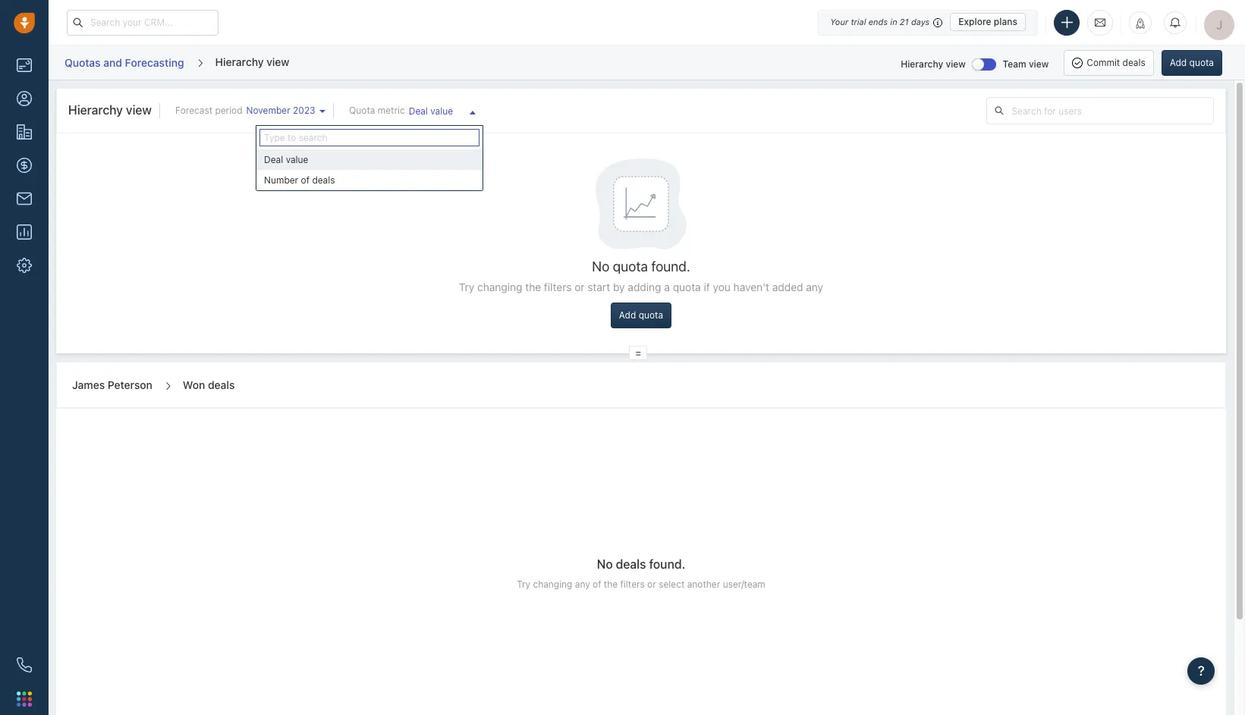 Task type: vqa. For each thing, say whether or not it's contained in the screenshot.
'view'
yes



Task type: locate. For each thing, give the bounding box(es) containing it.
0 horizontal spatial or
[[575, 281, 585, 294]]

quotas and forecasting link
[[64, 51, 185, 75]]

or left select
[[648, 579, 656, 591]]

found. inside no quota found. try changing the filters or start by adding a quota if you haven't added any
[[652, 259, 691, 275]]

or inside no quota found. try changing the filters or start by adding a quota if you haven't added any
[[575, 281, 585, 294]]

quota metric
[[349, 105, 405, 116]]

of down no deals found.
[[593, 579, 602, 591]]

any
[[806, 281, 824, 294], [575, 579, 590, 591]]

days
[[912, 17, 930, 27]]

commit deals button
[[1065, 50, 1154, 76]]

1 vertical spatial found.
[[649, 558, 686, 572]]

no deals found.
[[597, 558, 686, 572]]

in
[[891, 17, 898, 27]]

0 horizontal spatial changing
[[477, 281, 523, 294]]

explore plans
[[959, 16, 1018, 27]]

add quota right commit deals
[[1170, 57, 1215, 68]]

peterson
[[108, 379, 153, 392]]

add quota button right commit deals
[[1162, 50, 1223, 76]]

0 horizontal spatial any
[[575, 579, 590, 591]]

filters
[[544, 281, 572, 294], [621, 579, 645, 591]]

deals right 'won'
[[208, 379, 235, 392]]

1 horizontal spatial value
[[431, 106, 453, 117]]

no inside no quota found. try changing the filters or start by adding a quota if you haven't added any
[[592, 259, 610, 275]]

try inside no quota found. try changing the filters or start by adding a quota if you haven't added any
[[459, 281, 475, 294]]

quota
[[349, 105, 375, 116]]

found. up select
[[649, 558, 686, 572]]

0 horizontal spatial add
[[619, 310, 636, 321]]

add quota button
[[1162, 50, 1223, 76], [611, 303, 672, 329]]

0 horizontal spatial the
[[526, 281, 541, 294]]

the
[[526, 281, 541, 294], [604, 579, 618, 591]]

adding
[[628, 281, 662, 294]]

deal value inside option
[[264, 154, 309, 165]]

freshworks switcher image
[[17, 692, 32, 707]]

1 horizontal spatial filters
[[621, 579, 645, 591]]

deals up try changing any of the filters or select another user/team
[[616, 558, 646, 572]]

1 horizontal spatial deal
[[409, 106, 428, 117]]

hierarchy view down days
[[901, 58, 966, 69]]

1 vertical spatial add quota button
[[611, 303, 672, 329]]

0 vertical spatial add quota
[[1170, 57, 1215, 68]]

another
[[688, 579, 721, 591]]

metric
[[378, 105, 405, 116]]

deal value inside dropdown button
[[409, 106, 453, 117]]

james peterson
[[72, 379, 153, 392]]

changing inside no quota found. try changing the filters or start by adding a quota if you haven't added any
[[477, 281, 523, 294]]

0 vertical spatial the
[[526, 281, 541, 294]]

found. for quota
[[652, 259, 691, 275]]

0 vertical spatial deal
[[409, 106, 428, 117]]

haven't
[[734, 281, 770, 294]]

november 2023
[[246, 105, 316, 116]]

value
[[431, 106, 453, 117], [286, 154, 309, 165]]

1 horizontal spatial of
[[593, 579, 602, 591]]

0 vertical spatial add quota button
[[1162, 50, 1223, 76]]

period
[[215, 105, 243, 116]]

deals right commit on the right of the page
[[1123, 57, 1146, 68]]

0 vertical spatial any
[[806, 281, 824, 294]]

1 vertical spatial deal value
[[264, 154, 309, 165]]

1 vertical spatial filters
[[621, 579, 645, 591]]

filters down no deals found.
[[621, 579, 645, 591]]

explore
[[959, 16, 992, 27]]

1 horizontal spatial add quota button
[[1162, 50, 1223, 76]]

1 vertical spatial deal
[[264, 154, 283, 165]]

plans
[[994, 16, 1018, 27]]

list box
[[257, 150, 483, 191]]

add right commit deals
[[1170, 57, 1187, 68]]

1 vertical spatial or
[[648, 579, 656, 591]]

the down no deals found.
[[604, 579, 618, 591]]

view down "explore"
[[946, 58, 966, 69]]

filters inside no quota found. try changing the filters or start by adding a quota if you haven't added any
[[544, 281, 572, 294]]

1 vertical spatial value
[[286, 154, 309, 165]]

0 horizontal spatial filters
[[544, 281, 572, 294]]

and
[[103, 56, 122, 69]]

1 horizontal spatial any
[[806, 281, 824, 294]]

commit
[[1087, 57, 1121, 68]]

no
[[592, 259, 610, 275], [597, 558, 613, 572]]

deal up the number
[[264, 154, 283, 165]]

add
[[1170, 57, 1187, 68], [619, 310, 636, 321]]

the inside no quota found. try changing the filters or start by adding a quota if you haven't added any
[[526, 281, 541, 294]]

phone image
[[17, 658, 32, 673]]

deal right metric
[[409, 106, 428, 117]]

1 vertical spatial changing
[[533, 579, 573, 591]]

1 vertical spatial any
[[575, 579, 590, 591]]

0 horizontal spatial try
[[459, 281, 475, 294]]

no up start
[[592, 259, 610, 275]]

0 horizontal spatial add quota
[[619, 310, 664, 321]]

november
[[246, 105, 291, 116]]

hierarchy view down and
[[68, 103, 152, 117]]

2 horizontal spatial hierarchy view
[[901, 58, 966, 69]]

commit deals
[[1087, 57, 1146, 68]]

value right metric
[[431, 106, 453, 117]]

deals right the number
[[312, 175, 335, 186]]

try
[[459, 281, 475, 294], [517, 579, 531, 591]]

1 vertical spatial the
[[604, 579, 618, 591]]

hierarchy down days
[[901, 58, 944, 69]]

0 vertical spatial try
[[459, 281, 475, 294]]

1 horizontal spatial add quota
[[1170, 57, 1215, 68]]

2023
[[293, 105, 316, 116]]

add quota down adding
[[619, 310, 664, 321]]

the left start
[[526, 281, 541, 294]]

any inside no quota found. try changing the filters or start by adding a quota if you haven't added any
[[806, 281, 824, 294]]

deal value right metric
[[409, 106, 453, 117]]

0 horizontal spatial value
[[286, 154, 309, 165]]

hierarchy up period
[[215, 55, 264, 68]]

1 vertical spatial no
[[597, 558, 613, 572]]

forecasting
[[125, 56, 184, 69]]

or left start
[[575, 281, 585, 294]]

deal value for list box containing deal value
[[264, 154, 309, 165]]

1 vertical spatial try
[[517, 579, 531, 591]]

value up number of deals
[[286, 154, 309, 165]]

november 2023 button
[[243, 104, 326, 118]]

0 horizontal spatial of
[[301, 175, 310, 186]]

your
[[831, 17, 849, 27]]

1 horizontal spatial add
[[1170, 57, 1187, 68]]

1 horizontal spatial changing
[[533, 579, 573, 591]]

no up try changing any of the filters or select another user/team
[[597, 558, 613, 572]]

1 horizontal spatial or
[[648, 579, 656, 591]]

deals
[[1123, 57, 1146, 68], [312, 175, 335, 186], [208, 379, 235, 392], [616, 558, 646, 572]]

Search for users text field
[[1012, 98, 1214, 124]]

start
[[588, 281, 610, 294]]

changing
[[477, 281, 523, 294], [533, 579, 573, 591]]

= button
[[630, 346, 648, 361]]

0 vertical spatial of
[[301, 175, 310, 186]]

found. up a
[[652, 259, 691, 275]]

select
[[659, 579, 685, 591]]

0 horizontal spatial deal
[[264, 154, 283, 165]]

you
[[713, 281, 731, 294]]

or
[[575, 281, 585, 294], [648, 579, 656, 591]]

quota
[[1190, 57, 1215, 68], [613, 259, 648, 275], [673, 281, 701, 294], [639, 310, 664, 321]]

add quota
[[1170, 57, 1215, 68], [619, 310, 664, 321]]

view
[[267, 55, 290, 68], [946, 58, 966, 69], [1029, 58, 1049, 69], [126, 103, 152, 117]]

0 vertical spatial add
[[1170, 57, 1187, 68]]

Search your CRM... text field
[[67, 9, 219, 35]]

1 horizontal spatial deal value
[[409, 106, 453, 117]]

1 horizontal spatial the
[[604, 579, 618, 591]]

team view
[[1003, 58, 1049, 69]]

0 vertical spatial no
[[592, 259, 610, 275]]

of right the number
[[301, 175, 310, 186]]

deal value option
[[257, 150, 483, 170]]

deals inside button
[[1123, 57, 1146, 68]]

21
[[900, 17, 909, 27]]

deal value
[[409, 106, 453, 117], [264, 154, 309, 165]]

deal
[[409, 106, 428, 117], [264, 154, 283, 165]]

0 vertical spatial value
[[431, 106, 453, 117]]

hierarchy view
[[215, 55, 290, 68], [901, 58, 966, 69], [68, 103, 152, 117]]

0 vertical spatial deal value
[[409, 106, 453, 117]]

deal value up the number
[[264, 154, 309, 165]]

value inside dropdown button
[[431, 106, 453, 117]]

hierarchy down quotas
[[68, 103, 123, 117]]

found.
[[652, 259, 691, 275], [649, 558, 686, 572]]

number of deals option
[[257, 170, 483, 191]]

value for deal value dropdown button
[[431, 106, 453, 117]]

view up the november 2023
[[267, 55, 290, 68]]

0 vertical spatial or
[[575, 281, 585, 294]]

hierarchy
[[215, 55, 264, 68], [901, 58, 944, 69], [68, 103, 123, 117]]

deals for commit deals
[[1123, 57, 1146, 68]]

view right team
[[1029, 58, 1049, 69]]

0 vertical spatial found.
[[652, 259, 691, 275]]

value inside option
[[286, 154, 309, 165]]

hierarchy view up november
[[215, 55, 290, 68]]

explore plans link
[[951, 13, 1026, 31]]

value for list box containing deal value
[[286, 154, 309, 165]]

won deals
[[183, 379, 235, 392]]

0 vertical spatial changing
[[477, 281, 523, 294]]

1 horizontal spatial try
[[517, 579, 531, 591]]

deals for no deals found.
[[616, 558, 646, 572]]

filters left start
[[544, 281, 572, 294]]

add down by
[[619, 310, 636, 321]]

of
[[301, 175, 310, 186], [593, 579, 602, 591]]

0 horizontal spatial deal value
[[264, 154, 309, 165]]

0 vertical spatial filters
[[544, 281, 572, 294]]

add quota button down adding
[[611, 303, 672, 329]]

no for quota
[[592, 259, 610, 275]]

quotas and forecasting
[[65, 56, 184, 69]]



Task type: describe. For each thing, give the bounding box(es) containing it.
1 vertical spatial add quota
[[619, 310, 664, 321]]

send email image
[[1095, 16, 1106, 29]]

by
[[613, 281, 625, 294]]

number
[[264, 175, 298, 186]]

2 horizontal spatial hierarchy
[[901, 58, 944, 69]]

quotas
[[65, 56, 101, 69]]

forecast
[[175, 105, 213, 116]]

Type to search search field
[[260, 129, 480, 147]]

team
[[1003, 58, 1027, 69]]

your trial ends in 21 days
[[831, 17, 930, 27]]

1 horizontal spatial hierarchy view
[[215, 55, 290, 68]]

if
[[704, 281, 710, 294]]

number of deals
[[264, 175, 335, 186]]

added
[[773, 281, 804, 294]]

user/team
[[723, 579, 766, 591]]

1 vertical spatial add
[[619, 310, 636, 321]]

view down 'quotas and forecasting' link
[[126, 103, 152, 117]]

deal inside dropdown button
[[409, 106, 428, 117]]

phone element
[[9, 651, 39, 681]]

james
[[72, 379, 105, 392]]

won
[[183, 379, 205, 392]]

list box containing deal value
[[257, 150, 483, 191]]

1 vertical spatial of
[[593, 579, 602, 591]]

no for deals
[[597, 558, 613, 572]]

deals for won deals
[[208, 379, 235, 392]]

trial
[[851, 17, 867, 27]]

a
[[664, 281, 670, 294]]

=
[[636, 348, 642, 359]]

0 horizontal spatial add quota button
[[611, 303, 672, 329]]

deal value for deal value dropdown button
[[409, 106, 453, 117]]

no quota found. try changing the filters or start by adding a quota if you haven't added any
[[459, 259, 824, 294]]

of inside 'option'
[[301, 175, 310, 186]]

0 horizontal spatial hierarchy view
[[68, 103, 152, 117]]

ends
[[869, 17, 888, 27]]

forecast period
[[175, 105, 243, 116]]

found. for deals
[[649, 558, 686, 572]]

1 horizontal spatial hierarchy
[[215, 55, 264, 68]]

deal value button
[[405, 99, 484, 125]]

deals inside 'option'
[[312, 175, 335, 186]]

try changing any of the filters or select another user/team
[[517, 579, 766, 591]]

deal inside option
[[264, 154, 283, 165]]

0 horizontal spatial hierarchy
[[68, 103, 123, 117]]



